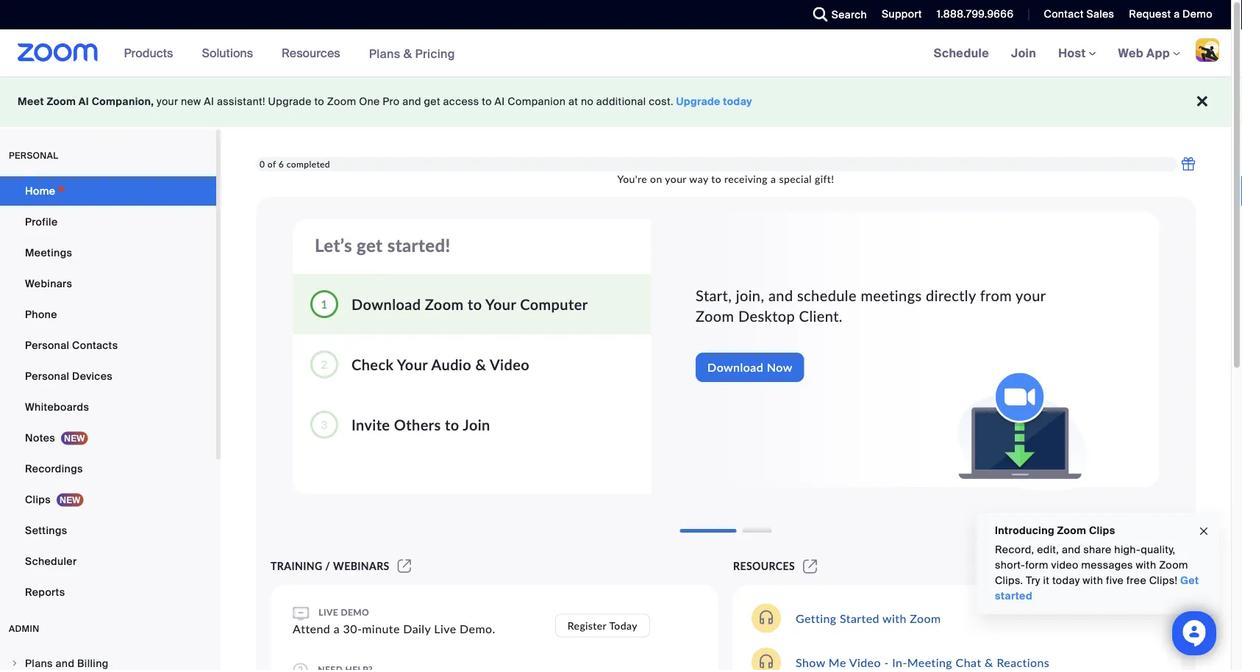 Task type: locate. For each thing, give the bounding box(es) containing it.
2 vertical spatial a
[[334, 622, 340, 636]]

schedule link
[[923, 29, 1000, 76]]

1 horizontal spatial video
[[849, 656, 881, 670]]

on
[[650, 173, 662, 185]]

now
[[767, 360, 793, 375]]

way
[[689, 173, 708, 185]]

sales
[[1087, 7, 1114, 21]]

2 upgrade from the left
[[676, 95, 721, 108]]

video right audio
[[490, 356, 530, 374]]

2 personal from the top
[[25, 370, 69, 383]]

upgrade down product information navigation
[[268, 95, 312, 108]]

today
[[609, 620, 638, 632]]

and up desktop
[[769, 287, 793, 304]]

0 horizontal spatial and
[[402, 95, 421, 108]]

video left the -
[[849, 656, 881, 670]]

0 vertical spatial with
[[1136, 559, 1156, 573]]

0 vertical spatial &
[[404, 46, 412, 61]]

0 horizontal spatial today
[[723, 95, 752, 108]]

2 horizontal spatial a
[[1174, 7, 1180, 21]]

your right the from
[[1016, 287, 1046, 304]]

1 vertical spatial your
[[397, 356, 428, 374]]

your
[[485, 296, 516, 313], [397, 356, 428, 374]]

with down messages
[[1083, 574, 1103, 588]]

0 of 6 completed
[[260, 159, 330, 169]]

you're on your way to receiving a special gift!
[[617, 173, 834, 185]]

0 horizontal spatial clips
[[25, 493, 51, 507]]

personal
[[25, 339, 69, 352], [25, 370, 69, 383]]

show
[[796, 656, 825, 670]]

request a demo link
[[1118, 0, 1231, 29], [1129, 7, 1213, 21]]

0 vertical spatial clips
[[25, 493, 51, 507]]

get started
[[995, 574, 1199, 603]]

zoom left one
[[327, 95, 356, 108]]

client.
[[799, 308, 843, 325]]

with right the "started"
[[883, 612, 907, 626]]

1.888.799.9666 button
[[926, 0, 1017, 29], [937, 7, 1014, 21]]

and up video
[[1062, 543, 1081, 557]]

plans
[[369, 46, 400, 61]]

notes
[[25, 431, 55, 445]]

with up the free
[[1136, 559, 1156, 573]]

free
[[1127, 574, 1147, 588]]

request a demo
[[1129, 7, 1213, 21]]

1 vertical spatial today
[[1052, 574, 1080, 588]]

clips up share
[[1089, 524, 1115, 538]]

chat
[[956, 656, 982, 670]]

ai left companion,
[[79, 95, 89, 108]]

ai left the "companion"
[[495, 95, 505, 108]]

your left audio
[[397, 356, 428, 374]]

zoom down start,
[[696, 308, 734, 325]]

0 horizontal spatial get
[[357, 235, 383, 256]]

1 horizontal spatial get
[[424, 95, 440, 108]]

completed
[[287, 159, 330, 169]]

1 vertical spatial a
[[771, 173, 776, 185]]

1.888.799.9666 button up schedule at top
[[926, 0, 1017, 29]]

join
[[1011, 45, 1036, 61], [463, 416, 490, 434]]

1 horizontal spatial join
[[1011, 45, 1036, 61]]

register today
[[568, 620, 638, 632]]

get started link
[[995, 574, 1199, 603]]

1 vertical spatial get
[[357, 235, 383, 256]]

clips inside "personal menu" menu
[[25, 493, 51, 507]]

0 horizontal spatial video
[[490, 356, 530, 374]]

1 vertical spatial &
[[475, 356, 486, 374]]

contact sales link
[[1033, 0, 1118, 29], [1044, 7, 1114, 21]]

try
[[1026, 574, 1040, 588]]

right image
[[10, 660, 19, 669]]

daily
[[403, 622, 431, 636]]

personal up whiteboards
[[25, 370, 69, 383]]

plans & pricing
[[369, 46, 455, 61]]

products button
[[124, 29, 180, 76]]

get inside meet zoom ai companion, footer
[[424, 95, 440, 108]]

gift!
[[815, 173, 834, 185]]

0 vertical spatial your
[[157, 95, 178, 108]]

download inside 'button'
[[708, 360, 764, 375]]

download
[[352, 296, 421, 313], [708, 360, 764, 375]]

download down let's get started!
[[352, 296, 421, 313]]

1 horizontal spatial and
[[769, 287, 793, 304]]

0 vertical spatial today
[[723, 95, 752, 108]]

personal down the phone
[[25, 339, 69, 352]]

to right access
[[482, 95, 492, 108]]

to
[[314, 95, 324, 108], [482, 95, 492, 108], [711, 173, 722, 185], [468, 296, 482, 313], [445, 416, 459, 434]]

1 vertical spatial and
[[769, 287, 793, 304]]

1 horizontal spatial your
[[665, 173, 687, 185]]

upgrade right cost. at the right
[[676, 95, 721, 108]]

0 vertical spatial and
[[402, 95, 421, 108]]

live demo
[[316, 608, 369, 618]]

form
[[1025, 559, 1049, 573]]

1 horizontal spatial upgrade
[[676, 95, 721, 108]]

banner
[[0, 29, 1231, 78]]

0 vertical spatial your
[[485, 296, 516, 313]]

0 horizontal spatial &
[[404, 46, 412, 61]]

0 horizontal spatial your
[[157, 95, 178, 108]]

demo
[[341, 608, 369, 618]]

1 horizontal spatial ai
[[204, 95, 214, 108]]

zoom logo image
[[18, 43, 98, 62]]

special
[[779, 173, 812, 185]]

1 horizontal spatial with
[[1083, 574, 1103, 588]]

0 vertical spatial personal
[[25, 339, 69, 352]]

2 horizontal spatial your
[[1016, 287, 1046, 304]]

get left access
[[424, 95, 440, 108]]

your left new
[[157, 95, 178, 108]]

companion
[[508, 95, 566, 108]]

1.888.799.9666 button up schedule link
[[937, 7, 1014, 21]]

home link
[[0, 177, 216, 206]]

getting started with zoom link
[[796, 612, 941, 626]]

clips up 'settings'
[[25, 493, 51, 507]]

30-
[[343, 622, 362, 636]]

meetings
[[861, 287, 922, 304]]

& right audio
[[475, 356, 486, 374]]

to right way at the right top of the page
[[711, 173, 722, 185]]

a left special
[[771, 173, 776, 185]]

admin
[[9, 624, 40, 635]]

2 horizontal spatial with
[[1136, 559, 1156, 573]]

minute
[[362, 622, 400, 636]]

1 vertical spatial clips
[[1089, 524, 1115, 538]]

join inside meetings navigation
[[1011, 45, 1036, 61]]

0 horizontal spatial upgrade
[[268, 95, 312, 108]]

2 vertical spatial with
[[883, 612, 907, 626]]

join,
[[736, 287, 764, 304]]

2
[[321, 357, 328, 371]]

and inside record, edit, and share high-quality, short-form video messages with zoom clips. try it today with five free clips!
[[1062, 543, 1081, 557]]

and right pro
[[402, 95, 421, 108]]

0 vertical spatial video
[[490, 356, 530, 374]]

2 vertical spatial and
[[1062, 543, 1081, 557]]

clips link
[[0, 485, 216, 515]]

your
[[157, 95, 178, 108], [665, 173, 687, 185], [1016, 287, 1046, 304]]

1 horizontal spatial today
[[1052, 574, 1080, 588]]

your inside "start, join, and schedule meetings directly from your zoom desktop client."
[[1016, 287, 1046, 304]]

introducing zoom clips
[[995, 524, 1115, 538]]

0 horizontal spatial download
[[352, 296, 421, 313]]

at
[[568, 95, 578, 108]]

0 vertical spatial a
[[1174, 7, 1180, 21]]

1 horizontal spatial clips
[[1089, 524, 1115, 538]]

support link
[[871, 0, 926, 29], [882, 7, 922, 21]]

solutions button
[[202, 29, 260, 76]]

1 horizontal spatial download
[[708, 360, 764, 375]]

1 vertical spatial video
[[849, 656, 881, 670]]

zoom inside "start, join, and schedule meetings directly from your zoom desktop client."
[[696, 308, 734, 325]]

1 vertical spatial download
[[708, 360, 764, 375]]

2 vertical spatial your
[[1016, 287, 1046, 304]]

1 vertical spatial personal
[[25, 370, 69, 383]]

get
[[424, 95, 440, 108], [357, 235, 383, 256]]

webinars
[[333, 560, 390, 573]]

personal for personal contacts
[[25, 339, 69, 352]]

2 horizontal spatial &
[[985, 656, 994, 670]]

get right let's
[[357, 235, 383, 256]]

introducing
[[995, 524, 1055, 538]]

join right the others at the left of page
[[463, 416, 490, 434]]

webinars
[[25, 277, 72, 291]]

scheduler link
[[0, 547, 216, 577]]

register today button
[[555, 614, 650, 638]]

1 personal from the top
[[25, 339, 69, 352]]

&
[[404, 46, 412, 61], [475, 356, 486, 374], [985, 656, 994, 670]]

attend a 30-minute daily live demo.
[[293, 622, 495, 636]]

ai right new
[[204, 95, 214, 108]]

0 horizontal spatial a
[[334, 622, 340, 636]]

contacts
[[72, 339, 118, 352]]

zoom up clips!
[[1159, 559, 1188, 573]]

and
[[402, 95, 421, 108], [769, 287, 793, 304], [1062, 543, 1081, 557]]

& right chat
[[985, 656, 994, 670]]

access
[[443, 95, 479, 108]]

and inside meet zoom ai companion, footer
[[402, 95, 421, 108]]

menu item
[[0, 650, 216, 671]]

0 vertical spatial download
[[352, 296, 421, 313]]

your left computer
[[485, 296, 516, 313]]

0 horizontal spatial ai
[[79, 95, 89, 108]]

personal
[[9, 150, 58, 161]]

and inside "start, join, and schedule meetings directly from your zoom desktop client."
[[769, 287, 793, 304]]

1 horizontal spatial &
[[475, 356, 486, 374]]

to right the others at the left of page
[[445, 416, 459, 434]]

record,
[[995, 543, 1034, 557]]

1 horizontal spatial a
[[771, 173, 776, 185]]

2 horizontal spatial ai
[[495, 95, 505, 108]]

show me video - in-meeting chat & reactions link
[[796, 656, 1050, 670]]

solutions
[[202, 45, 253, 61]]

0 vertical spatial join
[[1011, 45, 1036, 61]]

a left the 30-
[[334, 622, 340, 636]]

join left host
[[1011, 45, 1036, 61]]

3 ai from the left
[[495, 95, 505, 108]]

meet
[[18, 95, 44, 108]]

0 horizontal spatial join
[[463, 416, 490, 434]]

2 horizontal spatial and
[[1062, 543, 1081, 557]]

personal contacts link
[[0, 331, 216, 360]]

a left demo
[[1174, 7, 1180, 21]]

it
[[1043, 574, 1050, 588]]

your right on
[[665, 173, 687, 185]]

zoom up edit,
[[1057, 524, 1086, 538]]

and for start, join, and schedule meetings directly from your zoom desktop client.
[[769, 287, 793, 304]]

zoom right meet
[[47, 95, 76, 108]]

0 vertical spatial get
[[424, 95, 440, 108]]

invite others to join
[[352, 416, 490, 434]]

download left now
[[708, 360, 764, 375]]

web app
[[1118, 45, 1170, 61]]

& right plans
[[404, 46, 412, 61]]

today
[[723, 95, 752, 108], [1052, 574, 1080, 588]]



Task type: describe. For each thing, give the bounding box(es) containing it.
1 vertical spatial with
[[1083, 574, 1103, 588]]

devices
[[72, 370, 113, 383]]

new
[[181, 95, 201, 108]]

contact sales
[[1044, 7, 1114, 21]]

a for request a demo
[[1174, 7, 1180, 21]]

a for attend a 30-minute daily live demo.
[[334, 622, 340, 636]]

companion,
[[92, 95, 154, 108]]

assistant!
[[217, 95, 265, 108]]

personal menu menu
[[0, 177, 216, 609]]

1 ai from the left
[[79, 95, 89, 108]]

1.888.799.9666
[[937, 7, 1014, 21]]

pricing
[[415, 46, 455, 61]]

schedule
[[934, 45, 989, 61]]

download zoom to your computer
[[352, 296, 588, 313]]

web app button
[[1118, 45, 1180, 61]]

additional
[[596, 95, 646, 108]]

training / webinars
[[271, 560, 390, 573]]

start, join, and schedule meetings directly from your zoom desktop client.
[[696, 287, 1046, 325]]

recordings link
[[0, 455, 216, 484]]

search
[[832, 8, 867, 21]]

settings link
[[0, 516, 216, 546]]

desktop
[[738, 308, 795, 325]]

banner containing products
[[0, 29, 1231, 78]]

live
[[319, 608, 338, 618]]

start,
[[696, 287, 732, 304]]

and for record, edit, and share high-quality, short-form video messages with zoom clips. try it today with five free clips!
[[1062, 543, 1081, 557]]

6
[[279, 159, 284, 169]]

reports
[[25, 586, 65, 599]]

check
[[352, 356, 394, 374]]

quality,
[[1141, 543, 1175, 557]]

download now button
[[696, 353, 804, 383]]

messages
[[1081, 559, 1133, 573]]

from
[[980, 287, 1012, 304]]

scheduler
[[25, 555, 77, 569]]

download now
[[708, 360, 793, 375]]

join link
[[1000, 29, 1047, 76]]

0 horizontal spatial your
[[397, 356, 428, 374]]

home
[[25, 184, 55, 198]]

request
[[1129, 7, 1171, 21]]

me
[[829, 656, 846, 670]]

1 vertical spatial your
[[665, 173, 687, 185]]

products
[[124, 45, 173, 61]]

-
[[884, 656, 889, 670]]

pro
[[383, 95, 400, 108]]

meet zoom ai companion, your new ai assistant! upgrade to zoom one pro and get access to ai companion at no additional cost. upgrade today
[[18, 95, 752, 108]]

download for download zoom to your computer
[[352, 296, 421, 313]]

window new image
[[801, 560, 820, 573]]

schedule
[[797, 287, 857, 304]]

host button
[[1058, 45, 1096, 61]]

phone
[[25, 308, 57, 321]]

register
[[568, 620, 607, 632]]

settings
[[25, 524, 67, 538]]

personal for personal devices
[[25, 370, 69, 383]]

meetings
[[25, 246, 72, 260]]

2 ai from the left
[[204, 95, 214, 108]]

record, edit, and share high-quality, short-form video messages with zoom clips. try it today with five free clips!
[[995, 543, 1188, 588]]

notes link
[[0, 424, 216, 453]]

reports link
[[0, 578, 216, 607]]

app
[[1147, 45, 1170, 61]]

audio
[[431, 356, 471, 374]]

resources button
[[282, 29, 347, 76]]

started!
[[387, 235, 451, 256]]

no
[[581, 95, 594, 108]]

& inside product information navigation
[[404, 46, 412, 61]]

get
[[1180, 574, 1199, 588]]

webinars link
[[0, 269, 216, 299]]

zoom up show me video - in-meeting chat & reactions link
[[910, 612, 941, 626]]

started
[[840, 612, 880, 626]]

meetings link
[[0, 238, 216, 268]]

show me video - in-meeting chat & reactions
[[796, 656, 1050, 670]]

today inside record, edit, and share high-quality, short-form video messages with zoom clips. try it today with five free clips!
[[1052, 574, 1080, 588]]

profile
[[25, 215, 58, 229]]

clips!
[[1149, 574, 1178, 588]]

zoom up check your audio & video
[[425, 296, 464, 313]]

download for download now
[[708, 360, 764, 375]]

of
[[268, 159, 276, 169]]

cost.
[[649, 95, 674, 108]]

window new image
[[395, 560, 413, 573]]

resources
[[282, 45, 340, 61]]

high-
[[1114, 543, 1141, 557]]

product information navigation
[[113, 29, 466, 78]]

to up audio
[[468, 296, 482, 313]]

invite
[[352, 416, 390, 434]]

2 vertical spatial &
[[985, 656, 994, 670]]

live
[[434, 622, 456, 636]]

to down 'resources' dropdown button
[[314, 95, 324, 108]]

in-
[[892, 656, 907, 670]]

upgrade today link
[[676, 95, 752, 108]]

getting started with zoom
[[796, 612, 941, 626]]

meeting
[[907, 656, 952, 670]]

personal devices link
[[0, 362, 216, 391]]

1 upgrade from the left
[[268, 95, 312, 108]]

today inside meet zoom ai companion, footer
[[723, 95, 752, 108]]

1
[[321, 297, 328, 311]]

close image
[[1198, 524, 1210, 540]]

host
[[1058, 45, 1089, 61]]

1 horizontal spatial your
[[485, 296, 516, 313]]

profile picture image
[[1196, 38, 1219, 62]]

demo.
[[460, 622, 495, 636]]

clips.
[[995, 574, 1023, 588]]

your inside meet zoom ai companion, footer
[[157, 95, 178, 108]]

others
[[394, 416, 441, 434]]

1 vertical spatial join
[[463, 416, 490, 434]]

resources
[[733, 560, 795, 573]]

0 horizontal spatial with
[[883, 612, 907, 626]]

meet zoom ai companion, footer
[[0, 76, 1231, 127]]

receiving
[[724, 173, 768, 185]]

zoom inside record, edit, and share high-quality, short-form video messages with zoom clips. try it today with five free clips!
[[1159, 559, 1188, 573]]

you're
[[617, 173, 647, 185]]

five
[[1106, 574, 1124, 588]]

meetings navigation
[[923, 29, 1231, 78]]

getting
[[796, 612, 837, 626]]



Task type: vqa. For each thing, say whether or not it's contained in the screenshot.
Owner Popup Button
no



